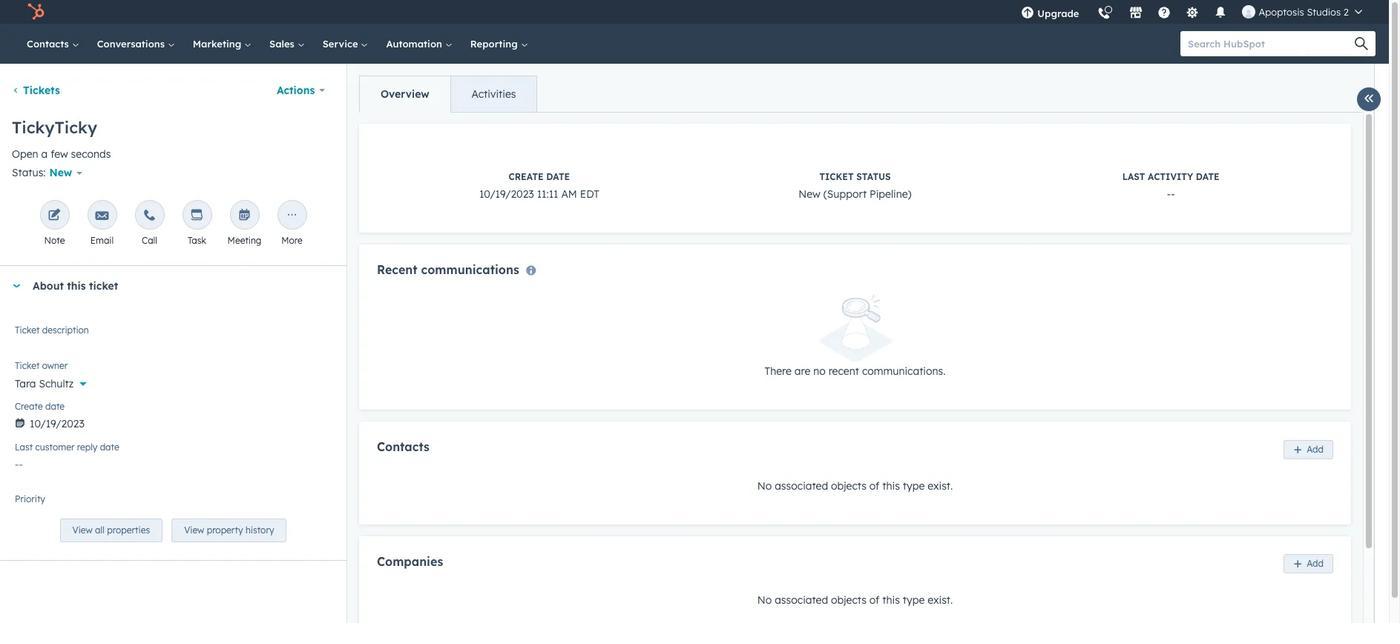 Task type: locate. For each thing, give the bounding box(es) containing it.
last customer reply date
[[15, 442, 119, 454]]

settings link
[[1177, 0, 1208, 24]]

1 objects from the top
[[831, 480, 867, 493]]

last
[[1122, 171, 1145, 183], [15, 442, 33, 454]]

tickyticky
[[12, 117, 97, 138]]

1 vertical spatial no
[[757, 594, 772, 608]]

1 vertical spatial new
[[799, 188, 821, 201]]

open
[[12, 148, 38, 161]]

view for view property history
[[184, 526, 204, 537]]

associated for companies
[[775, 594, 828, 608]]

marketing
[[193, 38, 244, 50]]

0 vertical spatial add
[[1307, 444, 1324, 455]]

1 vertical spatial associated
[[775, 594, 828, 608]]

create up 10/19/2023
[[509, 171, 544, 183]]

view all properties link
[[60, 520, 163, 543]]

exist.
[[928, 480, 953, 493], [928, 594, 953, 608]]

status
[[856, 171, 891, 183]]

view property history
[[184, 526, 274, 537]]

overview link
[[360, 76, 450, 112]]

apoptosis studios 2
[[1259, 6, 1349, 18]]

view inside view property history link
[[184, 526, 204, 537]]

1 vertical spatial type
[[903, 594, 925, 608]]

add for contacts
[[1307, 444, 1324, 455]]

date right reply
[[100, 442, 119, 454]]

ticket description
[[15, 325, 89, 336]]

reply
[[77, 442, 97, 454]]

marketplaces image
[[1130, 7, 1143, 20]]

0 vertical spatial no associated objects of this type exist.
[[757, 480, 953, 493]]

objects
[[831, 480, 867, 493], [831, 594, 867, 608]]

2 add from the top
[[1307, 559, 1324, 570]]

1 - from the left
[[1167, 188, 1171, 201]]

property
[[207, 526, 243, 537]]

there
[[765, 365, 792, 379]]

seconds
[[71, 148, 111, 161]]

-
[[1167, 188, 1171, 201], [1171, 188, 1175, 201]]

owner
[[42, 361, 68, 372]]

0 horizontal spatial create
[[15, 402, 43, 413]]

about
[[33, 280, 64, 293]]

1 horizontal spatial last
[[1122, 171, 1145, 183]]

type for companies
[[903, 594, 925, 608]]

no
[[757, 480, 772, 493], [757, 594, 772, 608]]

no for contacts
[[757, 480, 772, 493]]

0 vertical spatial no
[[757, 480, 772, 493]]

select an option
[[15, 500, 94, 514]]

date right "activity"
[[1196, 171, 1220, 183]]

contacts link
[[18, 24, 88, 64]]

create inside create date 10/19/2023 11:11 am edt
[[509, 171, 544, 183]]

add button for companies
[[1284, 555, 1333, 574]]

last inside last activity date --
[[1122, 171, 1145, 183]]

1 no associated objects of this type exist. from the top
[[757, 480, 953, 493]]

of for contacts
[[869, 480, 879, 493]]

date up 11:11
[[546, 171, 570, 183]]

add button for contacts
[[1284, 440, 1333, 460]]

0 vertical spatial associated
[[775, 480, 828, 493]]

1 vertical spatial create
[[15, 402, 43, 413]]

navigation
[[359, 76, 538, 113]]

studios
[[1307, 6, 1341, 18]]

date
[[546, 171, 570, 183], [1196, 171, 1220, 183], [45, 402, 65, 413], [100, 442, 119, 454]]

ticket
[[819, 171, 854, 183], [15, 325, 40, 336], [15, 361, 40, 372]]

hubspot image
[[27, 3, 45, 21]]

actions
[[277, 84, 315, 97]]

few
[[51, 148, 68, 161]]

0 vertical spatial new
[[49, 166, 72, 180]]

2 associated from the top
[[775, 594, 828, 608]]

2 add button from the top
[[1284, 555, 1333, 574]]

Last customer reply date text field
[[15, 451, 332, 475]]

11:11
[[537, 188, 558, 201]]

no associated objects of this type exist. for contacts
[[757, 480, 953, 493]]

1 no from the top
[[757, 480, 772, 493]]

add
[[1307, 444, 1324, 455], [1307, 559, 1324, 570]]

0 horizontal spatial new
[[49, 166, 72, 180]]

0 vertical spatial ticket
[[819, 171, 854, 183]]

0 vertical spatial create
[[509, 171, 544, 183]]

0 horizontal spatial last
[[15, 442, 33, 454]]

email
[[90, 235, 114, 247]]

date inside create date 10/19/2023 11:11 am edt
[[546, 171, 570, 183]]

conversations link
[[88, 24, 184, 64]]

of
[[869, 480, 879, 493], [869, 594, 879, 608]]

1 of from the top
[[869, 480, 879, 493]]

of for companies
[[869, 594, 879, 608]]

date down schultz
[[45, 402, 65, 413]]

date inside last activity date --
[[1196, 171, 1220, 183]]

reporting link
[[461, 24, 537, 64]]

last activity date --
[[1122, 171, 1220, 201]]

2 no associated objects of this type exist. from the top
[[757, 594, 953, 608]]

no for companies
[[757, 594, 772, 608]]

2 vertical spatial ticket
[[15, 361, 40, 372]]

1 vertical spatial last
[[15, 442, 33, 454]]

create for create date 10/19/2023 11:11 am edt
[[509, 171, 544, 183]]

upgrade image
[[1021, 7, 1035, 20]]

note image
[[48, 209, 61, 224]]

select
[[15, 500, 44, 514]]

0 vertical spatial of
[[869, 480, 879, 493]]

create for create date
[[15, 402, 43, 413]]

more image
[[285, 209, 299, 224]]

2 objects from the top
[[831, 594, 867, 608]]

ticket for ticket description
[[15, 325, 40, 336]]

0 vertical spatial last
[[1122, 171, 1145, 183]]

1 type from the top
[[903, 480, 925, 493]]

1 vertical spatial objects
[[831, 594, 867, 608]]

ticket left description
[[15, 325, 40, 336]]

view left all
[[72, 526, 93, 537]]

recent communications
[[377, 263, 519, 277]]

0 vertical spatial type
[[903, 480, 925, 493]]

tara schultz button
[[15, 370, 332, 394]]

1 vertical spatial add button
[[1284, 555, 1333, 574]]

tara
[[15, 378, 36, 391]]

0 vertical spatial add button
[[1284, 440, 1333, 460]]

0 vertical spatial exist.
[[928, 480, 953, 493]]

activities
[[472, 88, 516, 101]]

priority
[[15, 494, 45, 506]]

1 exist. from the top
[[928, 480, 953, 493]]

Create date text field
[[15, 411, 332, 434]]

hubspot link
[[18, 3, 56, 21]]

last left customer
[[15, 442, 33, 454]]

communications
[[421, 263, 519, 277]]

0 vertical spatial this
[[67, 280, 86, 293]]

last for -
[[1122, 171, 1145, 183]]

last for date
[[15, 442, 33, 454]]

new left (support
[[799, 188, 821, 201]]

create
[[509, 171, 544, 183], [15, 402, 43, 413]]

schultz
[[39, 378, 74, 391]]

option
[[63, 500, 94, 514]]

1 horizontal spatial contacts
[[377, 440, 430, 455]]

1 associated from the top
[[775, 480, 828, 493]]

2 view from the left
[[184, 526, 204, 537]]

this
[[67, 280, 86, 293], [882, 480, 900, 493], [882, 594, 900, 608]]

1 add from the top
[[1307, 444, 1324, 455]]

view
[[72, 526, 93, 537], [184, 526, 204, 537]]

1 vertical spatial add
[[1307, 559, 1324, 570]]

ticket up 'tara'
[[15, 361, 40, 372]]

email image
[[95, 209, 109, 224]]

create down 'tara'
[[15, 402, 43, 413]]

1 vertical spatial exist.
[[928, 594, 953, 608]]

associated
[[775, 480, 828, 493], [775, 594, 828, 608]]

0 vertical spatial contacts
[[27, 38, 72, 50]]

2 exist. from the top
[[928, 594, 953, 608]]

1 vertical spatial this
[[882, 480, 900, 493]]

view property history link
[[172, 520, 287, 543]]

menu
[[1012, 0, 1371, 29]]

ticket inside ticket status new (support pipeline)
[[819, 171, 854, 183]]

1 horizontal spatial new
[[799, 188, 821, 201]]

ticket up (support
[[819, 171, 854, 183]]

1 vertical spatial ticket
[[15, 325, 40, 336]]

this for companies
[[882, 594, 900, 608]]

2 vertical spatial this
[[882, 594, 900, 608]]

about this ticket button
[[0, 267, 332, 307]]

meeting image
[[238, 209, 251, 224]]

0 horizontal spatial view
[[72, 526, 93, 537]]

2 no from the top
[[757, 594, 772, 608]]

1 vertical spatial no associated objects of this type exist.
[[757, 594, 953, 608]]

view for view all properties
[[72, 526, 93, 537]]

help button
[[1152, 0, 1177, 24]]

this for contacts
[[882, 480, 900, 493]]

1 vertical spatial of
[[869, 594, 879, 608]]

1 view from the left
[[72, 526, 93, 537]]

last left "activity"
[[1122, 171, 1145, 183]]

task image
[[190, 209, 204, 224]]

new down open a few seconds
[[49, 166, 72, 180]]

0 vertical spatial objects
[[831, 480, 867, 493]]

settings image
[[1186, 7, 1199, 20]]

search image
[[1355, 37, 1368, 50]]

objects for companies
[[831, 594, 867, 608]]

tara schultz image
[[1242, 5, 1256, 19]]

2 of from the top
[[869, 594, 879, 608]]

1 horizontal spatial create
[[509, 171, 544, 183]]

view left property
[[184, 526, 204, 537]]

status:
[[12, 166, 46, 180]]

contacts
[[27, 38, 72, 50], [377, 440, 430, 455]]

more
[[281, 235, 303, 247]]

1 add button from the top
[[1284, 440, 1333, 460]]

view inside view all properties link
[[72, 526, 93, 537]]

no
[[813, 365, 826, 379]]

2 type from the top
[[903, 594, 925, 608]]

0 horizontal spatial contacts
[[27, 38, 72, 50]]

1 horizontal spatial view
[[184, 526, 204, 537]]

2 - from the left
[[1171, 188, 1175, 201]]

communications.
[[862, 365, 946, 379]]



Task type: vqa. For each thing, say whether or not it's contained in the screenshot.
the bottommost your
no



Task type: describe. For each thing, give the bounding box(es) containing it.
actions button
[[267, 76, 335, 105]]

ticket owner
[[15, 361, 68, 372]]

recent
[[829, 365, 859, 379]]

calling icon button
[[1092, 1, 1117, 23]]

sales
[[269, 38, 297, 50]]

select an option button
[[15, 492, 332, 517]]

ticket for ticket owner
[[15, 361, 40, 372]]

objects for contacts
[[831, 480, 867, 493]]

ticket for ticket status new (support pipeline)
[[819, 171, 854, 183]]

edt
[[580, 188, 599, 201]]

menu containing apoptosis studios 2
[[1012, 0, 1371, 29]]

activity
[[1148, 171, 1193, 183]]

marketing link
[[184, 24, 260, 64]]

apoptosis studios 2 button
[[1233, 0, 1371, 24]]

1 vertical spatial contacts
[[377, 440, 430, 455]]

note
[[44, 235, 65, 247]]

companies
[[377, 555, 443, 569]]

ticket status new (support pipeline)
[[799, 171, 912, 201]]

activities link
[[450, 76, 537, 112]]

service
[[323, 38, 361, 50]]

there are no recent communications.
[[765, 365, 946, 379]]

calling icon image
[[1098, 7, 1111, 21]]

am
[[561, 188, 577, 201]]

all
[[95, 526, 105, 537]]

create date 10/19/2023 11:11 am edt
[[479, 171, 599, 201]]

conversations
[[97, 38, 168, 50]]

navigation containing overview
[[359, 76, 538, 113]]

an
[[47, 500, 60, 514]]

no associated objects of this type exist. for companies
[[757, 594, 953, 608]]

associated for contacts
[[775, 480, 828, 493]]

upgrade
[[1038, 7, 1079, 19]]

service link
[[314, 24, 377, 64]]

history
[[246, 526, 274, 537]]

are
[[794, 365, 810, 379]]

about this ticket
[[33, 280, 118, 293]]

view all properties
[[72, 526, 150, 537]]

new inside ticket status new (support pipeline)
[[799, 188, 821, 201]]

exist. for contacts
[[928, 480, 953, 493]]

ticket
[[89, 280, 118, 293]]

add for companies
[[1307, 559, 1324, 570]]

recent
[[377, 263, 417, 277]]

type for contacts
[[903, 480, 925, 493]]

call
[[142, 235, 157, 247]]

sales link
[[260, 24, 314, 64]]

overview
[[381, 88, 429, 101]]

tara schultz
[[15, 378, 74, 391]]

automation
[[386, 38, 445, 50]]

new button
[[46, 163, 92, 183]]

reporting
[[470, 38, 520, 50]]

Ticket description text field
[[15, 323, 332, 353]]

(support
[[823, 188, 867, 201]]

customer
[[35, 442, 75, 454]]

exist. for companies
[[928, 594, 953, 608]]

task
[[188, 235, 206, 247]]

meeting
[[227, 235, 261, 247]]

open a few seconds
[[12, 148, 111, 161]]

call image
[[143, 209, 156, 224]]

apoptosis
[[1259, 6, 1304, 18]]

create date
[[15, 402, 65, 413]]

marketplaces button
[[1121, 0, 1152, 24]]

tickets
[[23, 84, 60, 97]]

help image
[[1158, 7, 1171, 20]]

Search HubSpot search field
[[1180, 31, 1362, 56]]

new inside new popup button
[[49, 166, 72, 180]]

notifications button
[[1208, 0, 1233, 24]]

description
[[42, 325, 89, 336]]

automation link
[[377, 24, 461, 64]]

this inside about this ticket dropdown button
[[67, 280, 86, 293]]

caret image
[[12, 285, 21, 289]]

notifications image
[[1214, 7, 1228, 20]]

pipeline)
[[870, 188, 912, 201]]

2
[[1344, 6, 1349, 18]]

10/19/2023
[[479, 188, 534, 201]]

search button
[[1347, 31, 1376, 56]]

a
[[41, 148, 48, 161]]

properties
[[107, 526, 150, 537]]

tickets link
[[12, 84, 60, 97]]



